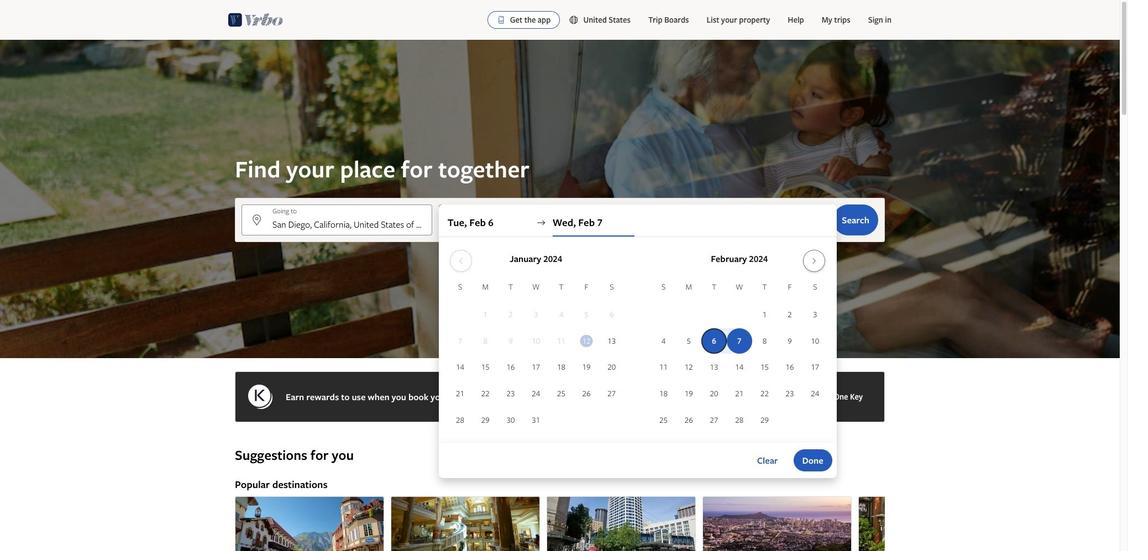 Task type: describe. For each thing, give the bounding box(es) containing it.
application inside wizard region
[[448, 245, 828, 434]]

february 2024 element
[[651, 281, 828, 434]]

previous month image
[[455, 257, 468, 265]]

leavenworth featuring a small town or village and street scenes image
[[235, 496, 384, 551]]

download the app button image
[[497, 15, 506, 24]]

las vegas featuring interior views image
[[391, 496, 540, 551]]

small image
[[569, 15, 583, 25]]

gastown showing signage, street scenes and outdoor eating image
[[859, 496, 1008, 551]]



Task type: vqa. For each thing, say whether or not it's contained in the screenshot.
Recently viewed region
yes



Task type: locate. For each thing, give the bounding box(es) containing it.
vrbo logo image
[[228, 11, 283, 29]]

show next card image
[[878, 537, 892, 546]]

wizard region
[[0, 40, 1120, 478]]

directional image
[[536, 218, 546, 228]]

next month image
[[808, 257, 821, 265]]

january 2024 element
[[448, 281, 625, 434]]

today element
[[580, 335, 593, 347]]

downtown seattle featuring a skyscraper, a city and street scenes image
[[547, 496, 696, 551]]

main content
[[0, 40, 1120, 551]]

show previous card image
[[228, 537, 242, 546]]

recently viewed region
[[228, 429, 892, 447]]

makiki - lower punchbowl - tantalus showing landscape views, a sunset and a city image
[[703, 496, 852, 551]]

application
[[448, 245, 828, 434]]



